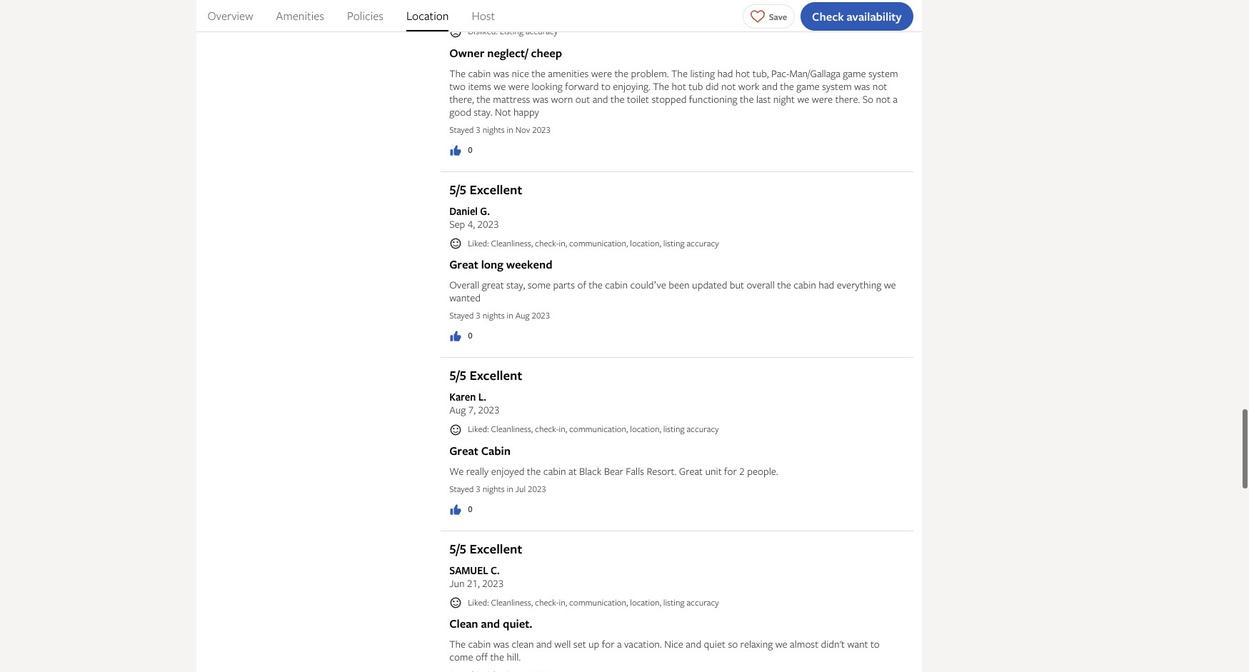 Task type: vqa. For each thing, say whether or not it's contained in the screenshot.
in, associated with Clean and quiet.
yes



Task type: describe. For each thing, give the bounding box(es) containing it.
accuracy for great cabin
[[687, 423, 719, 435]]

cleanliness, for and
[[491, 597, 533, 609]]

we inside clean and quiet. the cabin was clean and well set up for a vacation.  nice and quiet so relaxing we almost didn't want to come off the hill.
[[776, 638, 788, 651]]

liked: cleanliness, check-in, location
[[468, 5, 599, 17]]

disliked:
[[468, 25, 498, 37]]

vacation.
[[625, 638, 662, 651]]

0 for cabin
[[468, 503, 473, 515]]

tub,
[[753, 66, 769, 80]]

1 cleanliness, from the top
[[491, 5, 533, 17]]

cleanliness, for long
[[491, 237, 533, 249]]

cabin inside 'great cabin we really enjoyed the cabin at black bear falls resort. great unit for 2 people.'
[[544, 464, 566, 478]]

overall
[[450, 278, 480, 292]]

resort.
[[647, 464, 677, 478]]

location, for clean and quiet.
[[631, 597, 662, 609]]

karen
[[450, 390, 476, 404]]

great for great cabin
[[450, 443, 479, 459]]

the left the 'problem.'
[[615, 66, 629, 80]]

the right "nice"
[[532, 66, 546, 80]]

the inside clean and quiet. the cabin was clean and well set up for a vacation.  nice and quiet so relaxing we almost didn't want to come off the hill.
[[491, 651, 505, 664]]

in for cabin
[[507, 483, 514, 495]]

updated
[[693, 278, 728, 292]]

1 in from the top
[[507, 123, 514, 135]]

quiet.
[[503, 616, 533, 632]]

1 horizontal spatial game
[[844, 66, 867, 80]]

1 stayed from the top
[[450, 123, 474, 135]]

want
[[848, 638, 869, 651]]

really
[[467, 464, 489, 478]]

amenities
[[276, 8, 324, 24]]

the right last
[[781, 79, 795, 93]]

set
[[574, 638, 586, 651]]

we right the night
[[798, 92, 810, 105]]

was left "nice"
[[494, 66, 510, 80]]

3 for cabin
[[476, 483, 481, 495]]

0 horizontal spatial hot
[[672, 79, 687, 93]]

disliked: listing accuracy
[[468, 25, 558, 37]]

we
[[450, 464, 464, 478]]

well
[[555, 638, 571, 651]]

1 0 button from the top
[[450, 143, 473, 157]]

liked: cleanliness, check-in, communication, location, listing accuracy for clean and quiet.
[[468, 597, 719, 609]]

people.
[[748, 464, 779, 478]]

nice
[[665, 638, 684, 651]]

availability
[[847, 8, 902, 24]]

the right of
[[589, 278, 603, 292]]

to inside owner neglect/ cheep the cabin was nice the amenities were the problem. the listing had hot tub, pac-man/gallaga game system two items we were looking forward to enjoying. the hot tub did not work and the game system was not there, the mattress was worn out and the toilet stopped functioning the last night we were there. so not a good stay. not happy
[[602, 79, 611, 93]]

check- for clean and quiet.
[[535, 597, 559, 609]]

stayed 3 nights in nov 2023
[[450, 123, 551, 135]]

check availability
[[813, 8, 902, 24]]

location
[[570, 5, 599, 17]]

relaxing
[[741, 638, 773, 651]]

list containing overview
[[196, 0, 922, 31]]

great
[[482, 278, 504, 292]]

cabin right overall
[[794, 278, 817, 292]]

of
[[578, 278, 587, 292]]

1 nights from the top
[[483, 123, 505, 135]]

and right the out
[[593, 92, 609, 105]]

2 horizontal spatial were
[[812, 92, 833, 105]]

pac-
[[772, 66, 790, 80]]

to inside clean and quiet. the cabin was clean and well set up for a vacation.  nice and quiet so relaxing we almost didn't want to come off the hill.
[[871, 638, 880, 651]]

21,
[[467, 577, 480, 590]]

check- for great long weekend
[[535, 237, 559, 249]]

the left tub
[[672, 66, 688, 80]]

the inside clean and quiet. the cabin was clean and well set up for a vacation.  nice and quiet so relaxing we almost didn't want to come off the hill.
[[450, 638, 466, 651]]

man/gallaga
[[790, 66, 841, 80]]

location, for great long weekend
[[631, 237, 662, 249]]

2023 right jul
[[528, 483, 547, 495]]

listing
[[500, 25, 524, 37]]

overall
[[747, 278, 775, 292]]

location, for great cabin
[[631, 423, 662, 435]]

host link
[[472, 0, 495, 31]]

up
[[589, 638, 600, 651]]

amenities link
[[276, 0, 324, 31]]

accuracy for great long weekend
[[687, 237, 719, 249]]

owner neglect/ cheep the cabin was nice the amenities were the problem. the listing had hot tub, pac-man/gallaga game system two items we were looking forward to enjoying. the hot tub did not work and the game system was not there, the mattress was worn out and the toilet stopped functioning the last night we were there. so not a good stay. not happy
[[450, 45, 899, 118]]

not
[[495, 105, 511, 118]]

in for long
[[507, 310, 514, 322]]

nights for cabin
[[483, 483, 505, 495]]

was right man/gallaga
[[855, 79, 871, 93]]

1 in, from the top
[[559, 5, 568, 17]]

problem.
[[631, 66, 669, 80]]

0 button for great cabin
[[450, 503, 473, 517]]

and right nice
[[686, 638, 702, 651]]

neglect/
[[488, 45, 529, 60]]

5/5 excellent daniel g. sep 4, 2023
[[450, 181, 523, 231]]

stay,
[[507, 278, 525, 292]]

save button
[[743, 4, 796, 28]]

long
[[481, 257, 504, 272]]

0 button for great long weekend
[[450, 330, 473, 343]]

4,
[[468, 217, 475, 231]]

the right overall
[[778, 278, 792, 292]]

wanted
[[450, 291, 481, 305]]

forward
[[565, 79, 599, 93]]

cabin
[[481, 443, 511, 459]]

communication, for great long weekend
[[570, 237, 628, 249]]

had inside 'great long weekend overall great stay, some parts of the cabin could've been updated but overall the cabin had everything we wanted'
[[819, 278, 835, 292]]

the left last
[[740, 92, 754, 105]]

2023 inside 5/5 excellent samuel c. jun 21, 2023
[[483, 577, 504, 590]]

nights for long
[[483, 310, 505, 322]]

stayed 3 nights in jul 2023
[[450, 483, 547, 495]]

good
[[450, 105, 472, 118]]

samuel
[[450, 564, 489, 577]]

enjoyed
[[491, 464, 525, 478]]

black
[[580, 464, 602, 478]]

some
[[528, 278, 551, 292]]

there,
[[450, 92, 474, 105]]

looking
[[532, 79, 563, 93]]

and right work
[[763, 79, 778, 93]]

location link
[[407, 0, 449, 31]]

g.
[[481, 204, 490, 218]]

we inside 'great long weekend overall great stay, some parts of the cabin could've been updated but overall the cabin had everything we wanted'
[[885, 278, 897, 292]]

0 horizontal spatial were
[[509, 79, 530, 93]]

was inside clean and quiet. the cabin was clean and well set up for a vacation.  nice and quiet so relaxing we almost didn't want to come off the hill.
[[494, 638, 510, 651]]

been
[[669, 278, 690, 292]]

check- for great cabin
[[535, 423, 559, 435]]

host
[[472, 8, 495, 24]]

out
[[576, 92, 591, 105]]

stayed 3 nights in aug 2023
[[450, 310, 550, 322]]

quiet
[[704, 638, 726, 651]]

was left worn
[[533, 92, 549, 105]]

accuracy down liked: cleanliness, check-in, location at the top left
[[526, 25, 558, 37]]

communication, for great cabin
[[570, 423, 628, 435]]

the down owner
[[450, 66, 466, 80]]

there.
[[836, 92, 861, 105]]

worn
[[551, 92, 573, 105]]

mattress
[[493, 92, 531, 105]]

hill.
[[507, 651, 521, 664]]

functioning
[[689, 92, 738, 105]]

2 vertical spatial great
[[679, 464, 703, 478]]

stay.
[[474, 105, 493, 118]]

excellent for cabin
[[470, 367, 523, 385]]

medium image for stayed 3 nights in nov 2023
[[450, 144, 463, 157]]

1 0 from the top
[[468, 143, 473, 156]]

stopped
[[652, 92, 687, 105]]

overview link
[[208, 0, 253, 31]]

l.
[[479, 390, 487, 404]]

1 horizontal spatial system
[[869, 66, 899, 80]]

off
[[476, 651, 488, 664]]



Task type: locate. For each thing, give the bounding box(es) containing it.
in, for clean and quiet.
[[559, 597, 568, 609]]

3 excellent from the top
[[470, 540, 523, 558]]

3 in from the top
[[507, 483, 514, 495]]

5/5 inside the 5/5 excellent karen l. aug 7, 2023
[[450, 367, 467, 385]]

1 vertical spatial liked: cleanliness, check-in, communication, location, listing accuracy
[[468, 423, 719, 435]]

were up happy
[[509, 79, 530, 93]]

5/5 inside 5/5 excellent daniel g. sep 4, 2023
[[450, 181, 467, 198]]

liked: cleanliness, check-in, communication, location, listing accuracy up 'great cabin we really enjoyed the cabin at black bear falls resort. great unit for 2 people.'
[[468, 423, 719, 435]]

hot
[[736, 66, 751, 80], [672, 79, 687, 93]]

2
[[740, 464, 745, 478]]

1 horizontal spatial aug
[[516, 310, 530, 322]]

toilet
[[627, 92, 650, 105]]

0 vertical spatial a
[[894, 92, 898, 105]]

cleanliness, up cabin
[[491, 423, 533, 435]]

come
[[450, 651, 474, 664]]

2 vertical spatial 0 button
[[450, 503, 473, 517]]

1 horizontal spatial to
[[871, 638, 880, 651]]

0 vertical spatial 0 button
[[450, 143, 473, 157]]

2 3 from the top
[[476, 310, 481, 322]]

liked: down 4,
[[468, 237, 489, 249]]

didn't
[[822, 638, 845, 651]]

aug for excellent
[[450, 403, 466, 417]]

in,
[[559, 5, 568, 17], [559, 237, 568, 249], [559, 423, 568, 435], [559, 597, 568, 609]]

listing up 'great long weekend overall great stay, some parts of the cabin could've been updated but overall the cabin had everything we wanted'
[[664, 237, 685, 249]]

location, up vacation.
[[631, 597, 662, 609]]

2 0 from the top
[[468, 330, 473, 342]]

0 button down "we"
[[450, 503, 473, 517]]

check
[[813, 8, 844, 24]]

stayed down wanted
[[450, 310, 474, 322]]

in, up 'great cabin we really enjoyed the cabin at black bear falls resort. great unit for 2 people.'
[[559, 423, 568, 435]]

aug down the stay,
[[516, 310, 530, 322]]

listing for clean and quiet.
[[664, 597, 685, 609]]

great for great long weekend
[[450, 257, 479, 272]]

cabin left could've
[[606, 278, 628, 292]]

was
[[494, 66, 510, 80], [855, 79, 871, 93], [533, 92, 549, 105], [494, 638, 510, 651]]

0 horizontal spatial game
[[797, 79, 820, 93]]

listing for great cabin
[[664, 423, 685, 435]]

1 horizontal spatial hot
[[736, 66, 751, 80]]

falls
[[626, 464, 645, 478]]

but
[[730, 278, 745, 292]]

medium image
[[450, 144, 463, 157], [450, 330, 463, 343]]

cleanliness, up listing
[[491, 5, 533, 17]]

small image for clean and quiet.
[[450, 597, 463, 610]]

0 horizontal spatial for
[[602, 638, 615, 651]]

2 communication, from the top
[[570, 423, 628, 435]]

list
[[196, 0, 922, 31]]

2 0 button from the top
[[450, 330, 473, 343]]

0 vertical spatial 3
[[476, 123, 481, 135]]

1 horizontal spatial were
[[592, 66, 612, 80]]

communication, up "up"
[[570, 597, 628, 609]]

2023 inside the 5/5 excellent karen l. aug 7, 2023
[[478, 403, 500, 417]]

excellent inside 5/5 excellent daniel g. sep 4, 2023
[[470, 181, 523, 198]]

game right the night
[[797, 79, 820, 93]]

had inside owner neglect/ cheep the cabin was nice the amenities were the problem. the listing had hot tub, pac-man/gallaga game system two items we were looking forward to enjoying. the hot tub did not work and the game system was not there, the mattress was worn out and the toilet stopped functioning the last night we were there. so not a good stay. not happy
[[718, 66, 734, 80]]

jun
[[450, 577, 465, 590]]

liked: cleanliness, check-in, communication, location, listing accuracy for great cabin
[[468, 423, 719, 435]]

3 5/5 from the top
[[450, 540, 467, 558]]

nice
[[512, 66, 530, 80]]

a
[[894, 92, 898, 105], [617, 638, 622, 651]]

1 vertical spatial 5/5
[[450, 367, 467, 385]]

unit
[[706, 464, 722, 478]]

small image down jun
[[450, 597, 463, 610]]

1 vertical spatial a
[[617, 638, 622, 651]]

the
[[532, 66, 546, 80], [615, 66, 629, 80], [781, 79, 795, 93], [477, 92, 491, 105], [611, 92, 625, 105], [740, 92, 754, 105], [589, 278, 603, 292], [778, 278, 792, 292], [527, 464, 541, 478], [491, 651, 505, 664]]

a inside owner neglect/ cheep the cabin was nice the amenities were the problem. the listing had hot tub, pac-man/gallaga game system two items we were looking forward to enjoying. the hot tub did not work and the game system was not there, the mattress was worn out and the toilet stopped functioning the last night we were there. so not a good stay. not happy
[[894, 92, 898, 105]]

in left jul
[[507, 483, 514, 495]]

3 down stay.
[[476, 123, 481, 135]]

stayed down "we"
[[450, 483, 474, 495]]

0 vertical spatial 5/5
[[450, 181, 467, 198]]

aug
[[516, 310, 530, 322], [450, 403, 466, 417]]

the
[[450, 66, 466, 80], [672, 66, 688, 80], [653, 79, 670, 93], [450, 638, 466, 651]]

and
[[763, 79, 778, 93], [593, 92, 609, 105], [481, 616, 500, 632], [537, 638, 552, 651], [686, 638, 702, 651]]

2023 inside 5/5 excellent daniel g. sep 4, 2023
[[478, 217, 499, 231]]

to right forward at the left top of the page
[[602, 79, 611, 93]]

accuracy for clean and quiet.
[[687, 597, 719, 609]]

were
[[592, 66, 612, 80], [509, 79, 530, 93], [812, 92, 833, 105]]

5/5 for great cabin
[[450, 367, 467, 385]]

1 vertical spatial aug
[[450, 403, 466, 417]]

stayed
[[450, 123, 474, 135], [450, 310, 474, 322], [450, 483, 474, 495]]

3 cleanliness, from the top
[[491, 423, 533, 435]]

3 down wanted
[[476, 310, 481, 322]]

the right there,
[[477, 92, 491, 105]]

stayed down good
[[450, 123, 474, 135]]

2 medium image from the top
[[450, 330, 463, 343]]

1 vertical spatial 3
[[476, 310, 481, 322]]

items
[[468, 79, 492, 93]]

we right items
[[494, 79, 506, 93]]

medium image down good
[[450, 144, 463, 157]]

3 communication, from the top
[[570, 597, 628, 609]]

clean
[[450, 616, 479, 632]]

liked: for long
[[468, 237, 489, 249]]

2023 right 4,
[[478, 217, 499, 231]]

5/5
[[450, 181, 467, 198], [450, 367, 467, 385], [450, 540, 467, 558]]

2 cleanliness, from the top
[[491, 237, 533, 249]]

cabin down owner
[[468, 66, 491, 80]]

0 horizontal spatial system
[[823, 79, 852, 93]]

the inside 'great cabin we really enjoyed the cabin at black bear falls resort. great unit for 2 people.'
[[527, 464, 541, 478]]

1 liked: from the top
[[468, 5, 489, 17]]

2 vertical spatial 3
[[476, 483, 481, 495]]

1 vertical spatial to
[[871, 638, 880, 651]]

not right there.
[[873, 79, 888, 93]]

excellent for and
[[470, 540, 523, 558]]

1 vertical spatial 0 button
[[450, 330, 473, 343]]

0 button down wanted
[[450, 330, 473, 343]]

1 vertical spatial medium image
[[450, 330, 463, 343]]

3 liked: cleanliness, check-in, communication, location, listing accuracy from the top
[[468, 597, 719, 609]]

3 check- from the top
[[535, 423, 559, 435]]

1 horizontal spatial for
[[725, 464, 737, 478]]

communication, up 'great cabin we really enjoyed the cabin at black bear falls resort. great unit for 2 people.'
[[570, 423, 628, 435]]

3 nights from the top
[[483, 483, 505, 495]]

excellent up the g.
[[470, 181, 523, 198]]

bear
[[604, 464, 624, 478]]

for left 2
[[725, 464, 737, 478]]

3 for long
[[476, 310, 481, 322]]

2 vertical spatial liked: cleanliness, check-in, communication, location, listing accuracy
[[468, 597, 719, 609]]

2 in, from the top
[[559, 237, 568, 249]]

medium image for stayed 3 nights in aug 2023
[[450, 330, 463, 343]]

check availability button
[[801, 2, 914, 30]]

0 vertical spatial in
[[507, 123, 514, 135]]

liked:
[[468, 5, 489, 17], [468, 237, 489, 249], [468, 423, 489, 435], [468, 597, 489, 609]]

accuracy up unit
[[687, 423, 719, 435]]

system up the so
[[869, 66, 899, 80]]

not right the so
[[876, 92, 891, 105]]

small image down karen
[[450, 424, 463, 436]]

cabin down clean on the bottom left of the page
[[468, 638, 491, 651]]

location,
[[631, 237, 662, 249], [631, 423, 662, 435], [631, 597, 662, 609]]

stayed for great long weekend
[[450, 310, 474, 322]]

cabin inside owner neglect/ cheep the cabin was nice the amenities were the problem. the listing had hot tub, pac-man/gallaga game system two items we were looking forward to enjoying. the hot tub did not work and the game system was not there, the mattress was worn out and the toilet stopped functioning the last night we were there. so not a good stay. not happy
[[468, 66, 491, 80]]

2 5/5 from the top
[[450, 367, 467, 385]]

0 vertical spatial great
[[450, 257, 479, 272]]

0 horizontal spatial a
[[617, 638, 622, 651]]

jul
[[516, 483, 526, 495]]

5/5 inside 5/5 excellent samuel c. jun 21, 2023
[[450, 540, 467, 558]]

1 vertical spatial in
[[507, 310, 514, 322]]

great left unit
[[679, 464, 703, 478]]

liked: cleanliness, check-in, communication, location, listing accuracy up of
[[468, 237, 719, 249]]

listing up 'functioning'
[[691, 66, 715, 80]]

a right the so
[[894, 92, 898, 105]]

5/5 up karen
[[450, 367, 467, 385]]

save
[[769, 10, 788, 23]]

0 vertical spatial location,
[[631, 237, 662, 249]]

listing inside owner neglect/ cheep the cabin was nice the amenities were the problem. the listing had hot tub, pac-man/gallaga game system two items we were looking forward to enjoying. the hot tub did not work and the game system was not there, the mattress was worn out and the toilet stopped functioning the last night we were there. so not a good stay. not happy
[[691, 66, 715, 80]]

2 small image from the top
[[450, 237, 463, 250]]

2 vertical spatial stayed
[[450, 483, 474, 495]]

1 small image from the top
[[450, 25, 463, 38]]

excellent
[[470, 181, 523, 198], [470, 367, 523, 385], [470, 540, 523, 558]]

0 for long
[[468, 330, 473, 342]]

nights down not
[[483, 123, 505, 135]]

for inside 'great cabin we really enjoyed the cabin at black bear falls resort. great unit for 2 people.'
[[725, 464, 737, 478]]

in, up the well
[[559, 597, 568, 609]]

for
[[725, 464, 737, 478], [602, 638, 615, 651]]

game up there.
[[844, 66, 867, 80]]

1 horizontal spatial had
[[819, 278, 835, 292]]

excellent up c.
[[470, 540, 523, 558]]

4 small image from the top
[[450, 597, 463, 610]]

cleanliness, for cabin
[[491, 423, 533, 435]]

2 excellent from the top
[[470, 367, 523, 385]]

in, for great long weekend
[[559, 237, 568, 249]]

2 vertical spatial communication,
[[570, 597, 628, 609]]

2 vertical spatial 0
[[468, 503, 473, 515]]

2 vertical spatial location,
[[631, 597, 662, 609]]

could've
[[631, 278, 667, 292]]

two
[[450, 79, 466, 93]]

1 vertical spatial 0
[[468, 330, 473, 342]]

1 vertical spatial for
[[602, 638, 615, 651]]

were left there.
[[812, 92, 833, 105]]

the left toilet
[[611, 92, 625, 105]]

3 liked: from the top
[[468, 423, 489, 435]]

listing
[[691, 66, 715, 80], [664, 237, 685, 249], [664, 423, 685, 435], [664, 597, 685, 609]]

were left enjoying.
[[592, 66, 612, 80]]

4 in, from the top
[[559, 597, 568, 609]]

in down the stay,
[[507, 310, 514, 322]]

location, up could've
[[631, 237, 662, 249]]

1 vertical spatial communication,
[[570, 423, 628, 435]]

3 location, from the top
[[631, 597, 662, 609]]

2 liked: cleanliness, check-in, communication, location, listing accuracy from the top
[[468, 423, 719, 435]]

owner
[[450, 45, 485, 60]]

tub
[[689, 79, 704, 93]]

3 stayed from the top
[[450, 483, 474, 495]]

the right toilet
[[653, 79, 670, 93]]

the down clean on the bottom left of the page
[[450, 638, 466, 651]]

2 check- from the top
[[535, 237, 559, 249]]

0 vertical spatial communication,
[[570, 237, 628, 249]]

1 vertical spatial had
[[819, 278, 835, 292]]

not right did
[[722, 79, 736, 93]]

accuracy up updated
[[687, 237, 719, 249]]

0 vertical spatial liked: cleanliness, check-in, communication, location, listing accuracy
[[468, 237, 719, 249]]

1 vertical spatial location,
[[631, 423, 662, 435]]

to right want
[[871, 638, 880, 651]]

in, left location
[[559, 5, 568, 17]]

in left nov
[[507, 123, 514, 135]]

0 vertical spatial aug
[[516, 310, 530, 322]]

listing up clean and quiet. the cabin was clean and well set up for a vacation.  nice and quiet so relaxing we almost didn't want to come off the hill.
[[664, 597, 685, 609]]

we left almost
[[776, 638, 788, 651]]

work
[[739, 79, 760, 93]]

stayed for great cabin
[[450, 483, 474, 495]]

amenities
[[548, 66, 589, 80]]

0 horizontal spatial to
[[602, 79, 611, 93]]

0 vertical spatial nights
[[483, 123, 505, 135]]

liked: for and
[[468, 597, 489, 609]]

small image for great cabin
[[450, 424, 463, 436]]

1 communication, from the top
[[570, 237, 628, 249]]

3 down really
[[476, 483, 481, 495]]

aug inside the 5/5 excellent karen l. aug 7, 2023
[[450, 403, 466, 417]]

2023 right 21,
[[483, 577, 504, 590]]

1 horizontal spatial a
[[894, 92, 898, 105]]

2 location, from the top
[[631, 423, 662, 435]]

0 vertical spatial excellent
[[470, 181, 523, 198]]

0 down stayed 3 nights in aug 2023
[[468, 330, 473, 342]]

great up "we"
[[450, 443, 479, 459]]

0
[[468, 143, 473, 156], [468, 330, 473, 342], [468, 503, 473, 515]]

nov
[[516, 123, 531, 135]]

great up overall
[[450, 257, 479, 272]]

excellent inside the 5/5 excellent karen l. aug 7, 2023
[[470, 367, 523, 385]]

0 vertical spatial had
[[718, 66, 734, 80]]

4 cleanliness, from the top
[[491, 597, 533, 609]]

so
[[729, 638, 738, 651]]

excellent inside 5/5 excellent samuel c. jun 21, 2023
[[470, 540, 523, 558]]

liked: down 21,
[[468, 597, 489, 609]]

1 medium image from the top
[[450, 144, 463, 157]]

0 vertical spatial 0
[[468, 143, 473, 156]]

for right "up"
[[602, 638, 615, 651]]

1 liked: cleanliness, check-in, communication, location, listing accuracy from the top
[[468, 237, 719, 249]]

2023 right nov
[[533, 123, 551, 135]]

0 horizontal spatial had
[[718, 66, 734, 80]]

3 0 button from the top
[[450, 503, 473, 517]]

1 excellent from the top
[[470, 181, 523, 198]]

1 5/5 from the top
[[450, 181, 467, 198]]

1 vertical spatial great
[[450, 443, 479, 459]]

policies link
[[347, 0, 384, 31]]

liked: cleanliness, check-in, communication, location, listing accuracy
[[468, 237, 719, 249], [468, 423, 719, 435], [468, 597, 719, 609]]

the right off
[[491, 651, 505, 664]]

5/5 excellent samuel c. jun 21, 2023
[[450, 540, 523, 590]]

2 vertical spatial in
[[507, 483, 514, 495]]

3 3 from the top
[[476, 483, 481, 495]]

1 vertical spatial nights
[[483, 310, 505, 322]]

at
[[569, 464, 577, 478]]

did
[[706, 79, 719, 93]]

0 vertical spatial medium image
[[450, 144, 463, 157]]

we right everything
[[885, 278, 897, 292]]

1 vertical spatial stayed
[[450, 310, 474, 322]]

2023
[[533, 123, 551, 135], [478, 217, 499, 231], [532, 310, 550, 322], [478, 403, 500, 417], [528, 483, 547, 495], [483, 577, 504, 590]]

system left the so
[[823, 79, 852, 93]]

location
[[407, 8, 449, 24]]

excellent for long
[[470, 181, 523, 198]]

0 horizontal spatial aug
[[450, 403, 466, 417]]

5/5 excellent karen l. aug 7, 2023
[[450, 367, 523, 417]]

2 vertical spatial nights
[[483, 483, 505, 495]]

last
[[757, 92, 771, 105]]

aug left 7, at the bottom
[[450, 403, 466, 417]]

liked: cleanliness, check-in, communication, location, listing accuracy for great long weekend
[[468, 237, 719, 249]]

5/5 for clean and quiet.
[[450, 540, 467, 558]]

liked: up disliked:
[[468, 5, 489, 17]]

medium image down wanted
[[450, 330, 463, 343]]

great inside 'great long weekend overall great stay, some parts of the cabin could've been updated but overall the cabin had everything we wanted'
[[450, 257, 479, 272]]

daniel
[[450, 204, 478, 218]]

parts
[[554, 278, 575, 292]]

not
[[722, 79, 736, 93], [873, 79, 888, 93], [876, 92, 891, 105]]

4 check- from the top
[[535, 597, 559, 609]]

game
[[844, 66, 867, 80], [797, 79, 820, 93]]

listing for great long weekend
[[664, 237, 685, 249]]

5/5 for great long weekend
[[450, 181, 467, 198]]

small image
[[450, 25, 463, 38], [450, 237, 463, 250], [450, 424, 463, 436], [450, 597, 463, 610]]

medium image
[[450, 504, 463, 517]]

3 small image from the top
[[450, 424, 463, 436]]

3 in, from the top
[[559, 423, 568, 435]]

night
[[774, 92, 795, 105]]

liked: for cabin
[[468, 423, 489, 435]]

had left everything
[[819, 278, 835, 292]]

everything
[[837, 278, 882, 292]]

and left the well
[[537, 638, 552, 651]]

was left clean
[[494, 638, 510, 651]]

2 nights from the top
[[483, 310, 505, 322]]

almost
[[790, 638, 819, 651]]

hot left the tub,
[[736, 66, 751, 80]]

5/5 up samuel
[[450, 540, 467, 558]]

location, up "falls"
[[631, 423, 662, 435]]

cabin left at
[[544, 464, 566, 478]]

cleanliness, up quiet.
[[491, 597, 533, 609]]

2 liked: from the top
[[468, 237, 489, 249]]

communication, for clean and quiet.
[[570, 597, 628, 609]]

aug for 3
[[516, 310, 530, 322]]

2 vertical spatial 5/5
[[450, 540, 467, 558]]

nights down enjoyed on the left bottom of page
[[483, 483, 505, 495]]

in
[[507, 123, 514, 135], [507, 310, 514, 322], [507, 483, 514, 495]]

small image
[[450, 6, 463, 19]]

liked: down 7, at the bottom
[[468, 423, 489, 435]]

1 3 from the top
[[476, 123, 481, 135]]

2 in from the top
[[507, 310, 514, 322]]

c.
[[491, 564, 500, 577]]

3 0 from the top
[[468, 503, 473, 515]]

a inside clean and quiet. the cabin was clean and well set up for a vacation.  nice and quiet so relaxing we almost didn't want to come off the hill.
[[617, 638, 622, 651]]

great
[[450, 257, 479, 272], [450, 443, 479, 459], [679, 464, 703, 478]]

1 location, from the top
[[631, 237, 662, 249]]

cabin inside clean and quiet. the cabin was clean and well set up for a vacation.  nice and quiet so relaxing we almost didn't want to come off the hill.
[[468, 638, 491, 651]]

for inside clean and quiet. the cabin was clean and well set up for a vacation.  nice and quiet so relaxing we almost didn't want to come off the hill.
[[602, 638, 615, 651]]

0 vertical spatial to
[[602, 79, 611, 93]]

2023 down 'some'
[[532, 310, 550, 322]]

weekend
[[506, 257, 553, 272]]

and right clean on the bottom left of the page
[[481, 616, 500, 632]]

in, for great cabin
[[559, 423, 568, 435]]

small image for great long weekend
[[450, 237, 463, 250]]

2 stayed from the top
[[450, 310, 474, 322]]

5/5 up daniel
[[450, 181, 467, 198]]

great cabin we really enjoyed the cabin at black bear falls resort. great unit for 2 people.
[[450, 443, 779, 478]]

0 vertical spatial stayed
[[450, 123, 474, 135]]

1 check- from the top
[[535, 5, 559, 17]]

listing up resort.
[[664, 423, 685, 435]]

1 vertical spatial excellent
[[470, 367, 523, 385]]

cheep
[[531, 45, 563, 60]]

clean
[[512, 638, 534, 651]]

great long weekend overall great stay, some parts of the cabin could've been updated but overall the cabin had everything we wanted
[[450, 257, 897, 305]]

4 liked: from the top
[[468, 597, 489, 609]]

2 vertical spatial excellent
[[470, 540, 523, 558]]

clean and quiet. the cabin was clean and well set up for a vacation.  nice and quiet so relaxing we almost didn't want to come off the hill.
[[450, 616, 880, 664]]

small image down small icon
[[450, 25, 463, 38]]

0 vertical spatial for
[[725, 464, 737, 478]]



